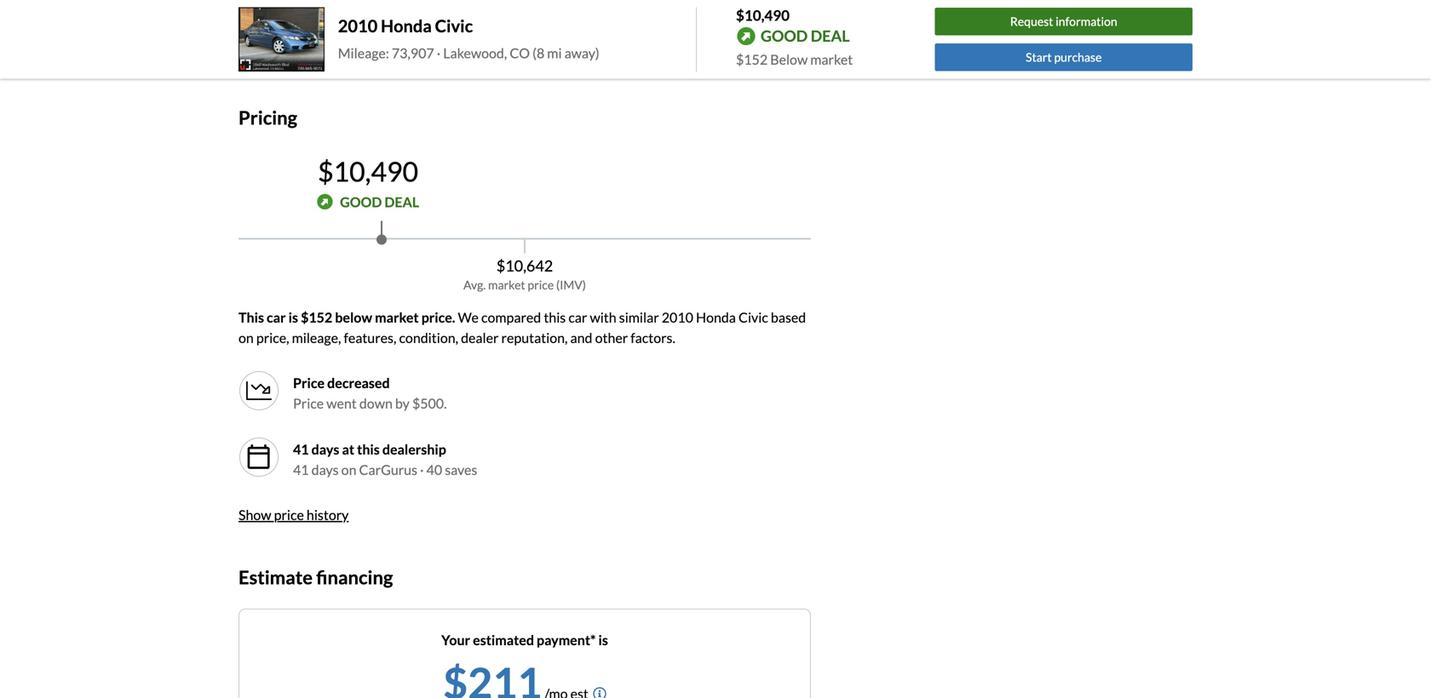 Task type: locate. For each thing, give the bounding box(es) containing it.
1 car from the left
[[267, 309, 286, 326]]

financing
[[316, 566, 393, 588]]

report
[[519, 47, 558, 63]]

purchase
[[1054, 50, 1102, 64]]

1 vertical spatial 41
[[293, 461, 309, 478]]

dealership
[[382, 441, 446, 458]]

1 vertical spatial days
[[311, 461, 339, 478]]

41 days at this dealership 41 days on cargurus · 40 saves
[[293, 441, 477, 478]]

this inside 41 days at this dealership 41 days on cargurus · 40 saves
[[357, 441, 380, 458]]

1 vertical spatial ·
[[420, 461, 424, 478]]

start purchase button
[[935, 43, 1193, 71]]

other
[[595, 329, 628, 346]]

0 vertical spatial ·
[[437, 45, 441, 61]]

0 horizontal spatial is
[[288, 309, 298, 326]]

2 car from the left
[[568, 309, 587, 326]]

1 horizontal spatial $152
[[736, 51, 768, 68]]

1 horizontal spatial history
[[474, 47, 517, 63]]

information
[[1056, 14, 1117, 29]]

honda inside 2010 honda civic mileage: 73,907 · lakewood, co (8 mi away)
[[381, 16, 432, 36]]

0 vertical spatial market
[[810, 51, 853, 68]]

civic inside we compared this car with similar 2010 honda civic based on price, mileage, features, condition, dealer reputation, and other factors.
[[739, 309, 768, 326]]

41
[[293, 441, 309, 458], [293, 461, 309, 478]]

price
[[293, 375, 325, 391], [293, 395, 324, 412]]

1 vertical spatial on
[[239, 329, 254, 346]]

1 horizontal spatial 2010
[[662, 309, 693, 326]]

· left 40
[[420, 461, 424, 478]]

based
[[771, 309, 806, 326]]

0 vertical spatial honda
[[381, 16, 432, 36]]

at
[[342, 441, 354, 458]]

is right payment*
[[598, 632, 608, 649]]

0 vertical spatial this
[[544, 309, 566, 326]]

0 horizontal spatial 2010
[[338, 16, 378, 36]]

0 horizontal spatial on
[[239, 329, 254, 346]]

market down $10,642 at top left
[[488, 277, 525, 292]]

· right 73,907
[[437, 45, 441, 61]]

2010 inside 2010 honda civic mileage: 73,907 · lakewood, co (8 mi away)
[[338, 16, 378, 36]]

0 horizontal spatial $10,490
[[318, 155, 418, 188]]

0 horizontal spatial $152
[[301, 309, 332, 326]]

1 horizontal spatial car
[[568, 309, 587, 326]]

1 horizontal spatial is
[[598, 632, 608, 649]]

2010
[[338, 16, 378, 36], [662, 309, 693, 326]]

41 left at
[[293, 441, 309, 458]]

market up features,
[[375, 309, 419, 326]]

civic
[[435, 16, 473, 36], [739, 309, 768, 326]]

co
[[510, 45, 530, 61]]

0 vertical spatial price
[[528, 277, 554, 292]]

1 vertical spatial price
[[274, 507, 304, 523]]

$10,490 for $152
[[736, 6, 790, 24]]

1 vertical spatial civic
[[739, 309, 768, 326]]

history up estimate financing
[[307, 507, 349, 523]]

autocheck
[[360, 47, 427, 63]]

days left at
[[311, 441, 339, 458]]

vehicle
[[430, 47, 472, 63]]

civic left based
[[739, 309, 768, 326]]

1 vertical spatial this
[[357, 441, 380, 458]]

2010 honda civic image
[[239, 7, 324, 72]]

0 vertical spatial days
[[311, 441, 339, 458]]

full
[[338, 47, 358, 63]]

1 vertical spatial market
[[488, 277, 525, 292]]

1 horizontal spatial civic
[[739, 309, 768, 326]]

41 up show price history link at the left bottom of the page
[[293, 461, 309, 478]]

saves
[[445, 461, 477, 478]]

on down at
[[341, 461, 356, 478]]

0 horizontal spatial market
[[375, 309, 419, 326]]

good deal image
[[317, 194, 333, 210]]

2 horizontal spatial on
[[341, 461, 356, 478]]

this car is $152 below market price.
[[239, 309, 455, 326]]

0 vertical spatial 2010
[[338, 16, 378, 36]]

history left report
[[474, 47, 517, 63]]

1 vertical spatial history
[[307, 507, 349, 523]]

days
[[311, 441, 339, 458], [311, 461, 339, 478]]

car
[[267, 309, 286, 326], [568, 309, 587, 326]]

2 41 from the top
[[293, 461, 309, 478]]

1 vertical spatial $152
[[301, 309, 332, 326]]

1 horizontal spatial $10,490
[[736, 6, 790, 24]]

price down mileage,
[[293, 375, 325, 391]]

2010 inside we compared this car with similar 2010 honda civic based on price, mileage, features, condition, dealer reputation, and other factors.
[[662, 309, 693, 326]]

price left went
[[293, 395, 324, 412]]

2 horizontal spatial market
[[810, 51, 853, 68]]

compared
[[481, 309, 541, 326]]

honda left based
[[696, 309, 736, 326]]

20%
[[269, 47, 296, 63]]

$10,490 up good
[[736, 6, 790, 24]]

0 vertical spatial 41
[[293, 441, 309, 458]]

0 horizontal spatial history
[[307, 507, 349, 523]]

vehicle
[[266, 13, 309, 29]]

2010 up the factors.
[[662, 309, 693, 326]]

estimated
[[473, 632, 534, 649]]

1 vertical spatial price
[[293, 395, 324, 412]]

2010 up mileage:
[[338, 16, 378, 36]]

0 horizontal spatial ·
[[420, 461, 424, 478]]

save 20% on the full autocheck vehicle history report image
[[561, 49, 577, 65]]

owner.
[[414, 13, 454, 29]]

0 vertical spatial $10,490
[[736, 6, 790, 24]]

save 20% on the full autocheck vehicle history report
[[239, 47, 558, 63]]

market down deal
[[810, 51, 853, 68]]

1 horizontal spatial market
[[488, 277, 525, 292]]

0 vertical spatial is
[[288, 309, 298, 326]]

this right at
[[357, 441, 380, 458]]

price
[[528, 277, 554, 292], [274, 507, 304, 523]]

went
[[326, 395, 357, 412]]

$10,490 for good deal
[[318, 155, 418, 188]]

1 horizontal spatial on
[[298, 47, 313, 63]]

price down $10,642 at top left
[[528, 277, 554, 292]]

your
[[441, 632, 470, 649]]

we compared this car with similar 2010 honda civic based on price, mileage, features, condition, dealer reputation, and other factors.
[[239, 309, 806, 346]]

0 horizontal spatial civic
[[435, 16, 473, 36]]

history
[[474, 47, 517, 63], [307, 507, 349, 523]]

condition,
[[399, 329, 458, 346]]

honda
[[381, 16, 432, 36], [696, 309, 736, 326]]

0 vertical spatial price
[[293, 375, 325, 391]]

info circle image
[[593, 688, 606, 698]]

show price history link
[[239, 507, 349, 523]]

is
[[288, 309, 298, 326], [598, 632, 608, 649]]

on inside we compared this car with similar 2010 honda civic based on price, mileage, features, condition, dealer reputation, and other factors.
[[239, 329, 254, 346]]

previous
[[360, 13, 412, 29]]

0 horizontal spatial car
[[267, 309, 286, 326]]

$152 left below
[[736, 51, 768, 68]]

0 vertical spatial $152
[[736, 51, 768, 68]]

1 horizontal spatial price
[[528, 277, 554, 292]]

$152
[[736, 51, 768, 68], [301, 309, 332, 326]]

0 horizontal spatial honda
[[381, 16, 432, 36]]

1 horizontal spatial honda
[[696, 309, 736, 326]]

civic up vehicle
[[435, 16, 473, 36]]

good deal
[[761, 27, 850, 45]]

0 vertical spatial civic
[[435, 16, 473, 36]]

$10,490
[[736, 6, 790, 24], [318, 155, 418, 188]]

0 horizontal spatial this
[[357, 441, 380, 458]]

mileage:
[[338, 45, 389, 61]]

this inside we compared this car with similar 2010 honda civic based on price, mileage, features, condition, dealer reputation, and other factors.
[[544, 309, 566, 326]]

on inside 'save 20% on the full autocheck vehicle history report' link
[[298, 47, 313, 63]]

1 vertical spatial 2010
[[662, 309, 693, 326]]

honda up 73,907
[[381, 16, 432, 36]]

mi
[[547, 45, 562, 61]]

save 20% on the full autocheck vehicle history report link
[[239, 47, 577, 65]]

1 horizontal spatial this
[[544, 309, 566, 326]]

73,907
[[392, 45, 434, 61]]

this
[[544, 309, 566, 326], [357, 441, 380, 458]]

car up price, on the left top of page
[[267, 309, 286, 326]]

on
[[298, 47, 313, 63], [239, 329, 254, 346], [341, 461, 356, 478]]

honda inside we compared this car with similar 2010 honda civic based on price, mileage, features, condition, dealer reputation, and other factors.
[[696, 309, 736, 326]]

$152 up mileage,
[[301, 309, 332, 326]]

2 vertical spatial market
[[375, 309, 419, 326]]

1 price from the top
[[293, 375, 325, 391]]

41 days at this dealership image
[[239, 437, 279, 478], [245, 444, 273, 471]]

days up show price history
[[311, 461, 339, 478]]

on down this
[[239, 329, 254, 346]]

$10,642 avg. market price (imv)
[[463, 256, 586, 292]]

this up reputation,
[[544, 309, 566, 326]]

1 horizontal spatial ·
[[437, 45, 441, 61]]

·
[[437, 45, 441, 61], [420, 461, 424, 478]]

0 vertical spatial history
[[474, 47, 517, 63]]

1 vertical spatial honda
[[696, 309, 736, 326]]

request information
[[1010, 14, 1117, 29]]

1 vertical spatial $10,490
[[318, 155, 418, 188]]

market
[[810, 51, 853, 68], [488, 277, 525, 292], [375, 309, 419, 326]]

0 vertical spatial on
[[298, 47, 313, 63]]

this
[[239, 309, 264, 326]]

good
[[761, 27, 808, 45]]

2 vertical spatial on
[[341, 461, 356, 478]]

show price history
[[239, 507, 349, 523]]

$10,490 up "good"
[[318, 155, 418, 188]]

car up 'and'
[[568, 309, 587, 326]]

price decreased image
[[239, 370, 279, 411], [245, 377, 273, 404]]

with
[[590, 309, 616, 326]]

on left the at the left top of the page
[[298, 47, 313, 63]]

market inside $10,642 avg. market price (imv)
[[488, 277, 525, 292]]

price right show
[[274, 507, 304, 523]]

civic inside 2010 honda civic mileage: 73,907 · lakewood, co (8 mi away)
[[435, 16, 473, 36]]

$10,642
[[496, 256, 553, 275]]

is up price, on the left top of page
[[288, 309, 298, 326]]

factors.
[[631, 329, 675, 346]]



Task type: describe. For each thing, give the bounding box(es) containing it.
1 41 from the top
[[293, 441, 309, 458]]

car inside we compared this car with similar 2010 honda civic based on price, mileage, features, condition, dealer reputation, and other factors.
[[568, 309, 587, 326]]

and
[[570, 329, 592, 346]]

start
[[1026, 50, 1052, 64]]

by
[[395, 395, 410, 412]]

estimate financing
[[239, 566, 393, 588]]

below
[[335, 309, 372, 326]]

similar
[[619, 309, 659, 326]]

1 days from the top
[[311, 441, 339, 458]]

2010 honda civic mileage: 73,907 · lakewood, co (8 mi away)
[[338, 16, 599, 61]]

$152 below market
[[736, 51, 853, 68]]

market for $10,642
[[488, 277, 525, 292]]

good
[[340, 194, 382, 210]]

decreased
[[327, 375, 390, 391]]

one
[[335, 13, 357, 29]]

good deal
[[340, 194, 419, 210]]

· inside 2010 honda civic mileage: 73,907 · lakewood, co (8 mi away)
[[437, 45, 441, 61]]

away)
[[564, 45, 599, 61]]

request information button
[[935, 8, 1193, 36]]

1 vertical spatial is
[[598, 632, 608, 649]]

2 price from the top
[[293, 395, 324, 412]]

has
[[312, 13, 332, 29]]

price,
[[256, 329, 289, 346]]

price decreased price went down by $500.
[[293, 375, 447, 412]]

estimate
[[239, 566, 313, 588]]

your estimated payment* is
[[441, 632, 608, 649]]

cargurus
[[359, 461, 417, 478]]

lakewood,
[[443, 45, 507, 61]]

price.
[[421, 309, 455, 326]]

mileage,
[[292, 329, 341, 346]]

deal
[[384, 194, 419, 210]]

vehicle has one previous owner.
[[266, 13, 454, 29]]

· inside 41 days at this dealership 41 days on cargurus · 40 saves
[[420, 461, 424, 478]]

avg.
[[463, 277, 486, 292]]

start purchase
[[1026, 50, 1102, 64]]

save
[[239, 47, 266, 63]]

2 days from the top
[[311, 461, 339, 478]]

payment*
[[537, 632, 596, 649]]

show
[[239, 507, 271, 523]]

(imv)
[[556, 277, 586, 292]]

features,
[[344, 329, 396, 346]]

(8
[[533, 45, 544, 61]]

$500.
[[412, 395, 447, 412]]

request
[[1010, 14, 1053, 29]]

deal
[[811, 27, 850, 45]]

price inside $10,642 avg. market price (imv)
[[528, 277, 554, 292]]

market for $152
[[810, 51, 853, 68]]

the
[[316, 47, 336, 63]]

vdpcheck image
[[239, 0, 255, 9]]

we
[[458, 309, 479, 326]]

pricing
[[239, 106, 297, 129]]

reputation,
[[501, 329, 568, 346]]

on inside 41 days at this dealership 41 days on cargurus · 40 saves
[[341, 461, 356, 478]]

dealer
[[461, 329, 499, 346]]

down
[[359, 395, 393, 412]]

below
[[770, 51, 808, 68]]

40
[[426, 461, 442, 478]]

0 horizontal spatial price
[[274, 507, 304, 523]]



Task type: vqa. For each thing, say whether or not it's contained in the screenshot.
the Leather to the bottom
no



